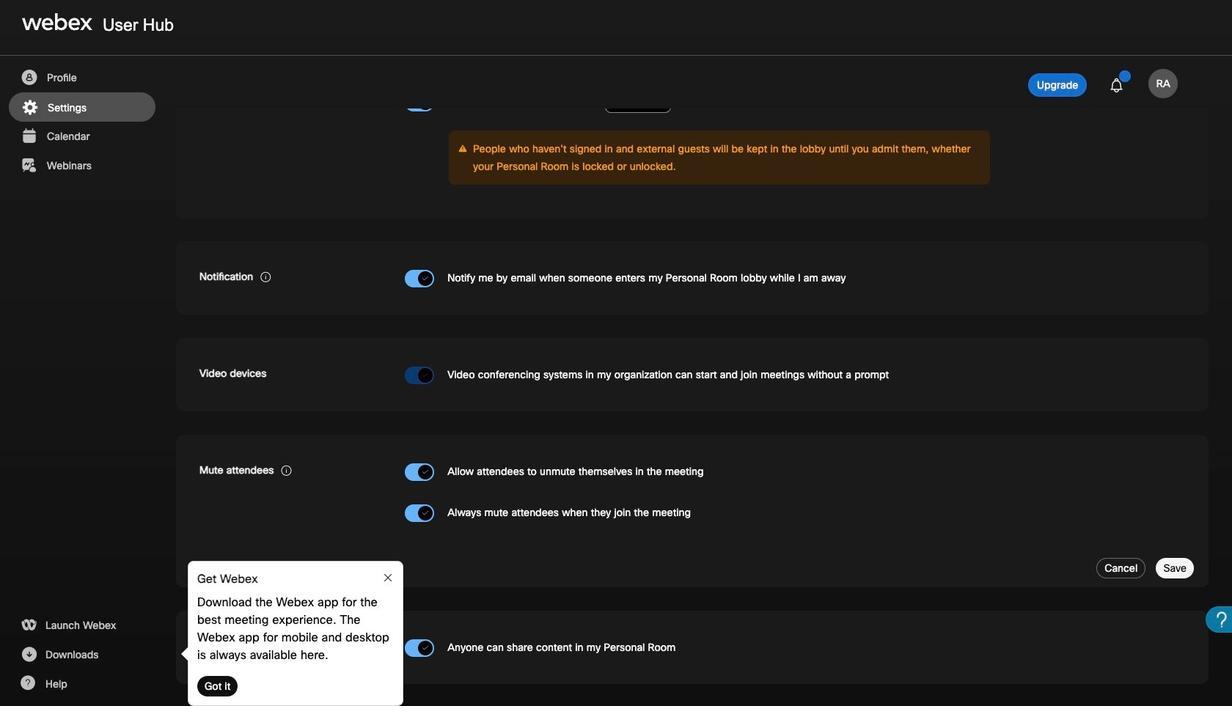Task type: locate. For each thing, give the bounding box(es) containing it.
2 mds check_bold image from the top
[[422, 468, 429, 477]]

2 vertical spatial mds check_bold image
[[422, 509, 429, 519]]

mds check_bold image
[[422, 274, 429, 284], [422, 468, 429, 477], [422, 509, 429, 519]]

0 vertical spatial mds check_bold image
[[422, 274, 429, 284]]

0 vertical spatial mds check_bold image
[[422, 371, 429, 381]]

mds check_bold image
[[422, 371, 429, 381], [422, 644, 429, 654]]

1 vertical spatial mds check_bold image
[[422, 644, 429, 654]]

mds cancel_bold image
[[382, 572, 394, 584]]

tooltip
[[180, 561, 403, 706]]

mds webinar_filled image
[[20, 157, 38, 175]]

1 vertical spatial mds check_bold image
[[422, 468, 429, 477]]



Task type: describe. For each thing, give the bounding box(es) containing it.
3 mds check_bold image from the top
[[422, 509, 429, 519]]

mds people circle_filled image
[[20, 69, 38, 87]]

mds webex helix filled image
[[20, 617, 38, 634]]

mds content download_filled image
[[20, 646, 38, 664]]

ng help active image
[[20, 676, 35, 690]]

mds settings_filled image
[[21, 99, 39, 117]]

automatically lock my meeting 5 minutes after the meeting starts. image
[[405, 94, 434, 111]]

1 mds check_bold image from the top
[[422, 274, 429, 284]]

mds meetings_filled image
[[20, 128, 38, 145]]

cisco webex image
[[22, 13, 92, 31]]

2 mds check_bold image from the top
[[422, 644, 429, 654]]

1 mds check_bold image from the top
[[422, 371, 429, 381]]



Task type: vqa. For each thing, say whether or not it's contained in the screenshot.
the mds people circle_filled image
yes



